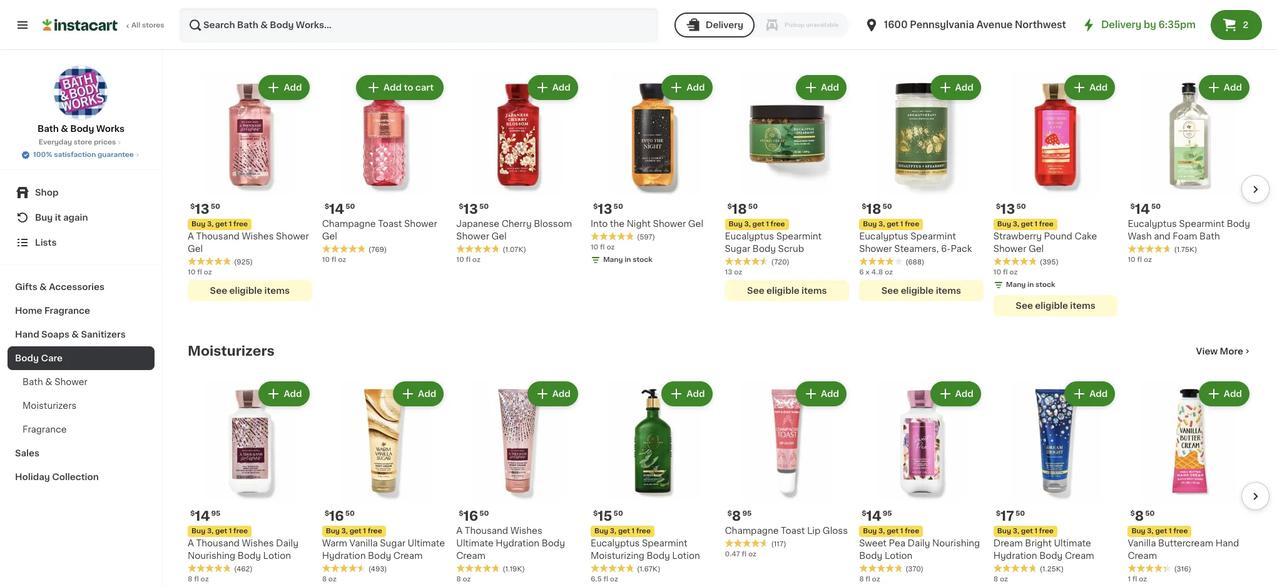 Task type: vqa. For each thing, say whether or not it's contained in the screenshot.
$ 14 95 for A
yes



Task type: describe. For each thing, give the bounding box(es) containing it.
50 up champagne toast shower gel
[[346, 204, 355, 211]]

$ 15 50
[[593, 510, 623, 523]]

ultimate inside the dream bright ultimate hydration body cream
[[1054, 540, 1092, 548]]

(597)
[[637, 234, 655, 241]]

gel for into the night shower gel
[[689, 220, 704, 229]]

1600
[[884, 20, 908, 29]]

fl for japanese cherry blossom shower gel
[[466, 257, 471, 264]]

oz down eucalyptus spearmint sugar body scrub
[[734, 269, 743, 276]]

50 up japanese
[[480, 204, 489, 211]]

8 for a thousand wishes daily nourishing body lotion
[[188, 577, 193, 583]]

product group containing 15
[[591, 380, 715, 588]]

sanitizers
[[81, 331, 126, 339]]

50 inside the $ 8 50
[[1146, 511, 1155, 518]]

gloss
[[823, 527, 848, 536]]

14 up 'wash'
[[1135, 203, 1151, 216]]

oz down japanese
[[473, 257, 481, 264]]

(117)
[[772, 541, 787, 548]]

0.47
[[725, 551, 741, 558]]

item carousel region for bath & shower
[[170, 67, 1270, 324]]

more for 14
[[1221, 40, 1244, 49]]

delivery for delivery
[[706, 21, 744, 29]]

6-
[[942, 245, 951, 254]]

14 up sweet
[[867, 510, 882, 523]]

cream inside vanilla buttercream hand cream
[[1128, 552, 1158, 561]]

$ inside the $ 8 95
[[728, 511, 732, 518]]

fl for champagne toast shower gel
[[332, 257, 336, 264]]

holiday collection
[[15, 473, 99, 482]]

lotion inside "sweet pea daily nourishing body lotion"
[[885, 552, 913, 561]]

50 up eucalyptus spearmint sugar body scrub
[[749, 204, 758, 211]]

oz down sweet
[[872, 577, 881, 583]]

95 for a
[[211, 511, 221, 518]]

4.8
[[872, 269, 883, 276]]

champagne for 14
[[322, 220, 376, 229]]

delivery by 6:35pm
[[1102, 20, 1196, 29]]

4 $ 13 50 from the left
[[996, 203, 1027, 216]]

all stores link
[[43, 8, 165, 43]]

blossom
[[534, 220, 572, 229]]

buy left it
[[35, 213, 53, 222]]

lists link
[[8, 230, 155, 255]]

all stores
[[131, 22, 164, 29]]

daily inside "sweet pea daily nourishing body lotion"
[[908, 540, 931, 548]]

oz down warm
[[329, 577, 337, 583]]

to
[[404, 83, 413, 92]]

pound
[[1045, 232, 1073, 241]]

(769)
[[369, 247, 387, 254]]

6.5 fl oz
[[591, 577, 619, 583]]

japanese cherry blossom shower gel
[[457, 220, 572, 241]]

2 $ 13 50 from the left
[[459, 203, 489, 216]]

3, for strawberry pound cake shower gel
[[1013, 221, 1020, 228]]

items for a thousand wishes shower gel
[[265, 287, 290, 296]]

buy 3, get 1 free for dream bright ultimate hydration body cream
[[998, 528, 1054, 535]]

delivery by 6:35pm link
[[1082, 18, 1196, 33]]

nourishing inside a thousand wishes daily nourishing body lotion
[[188, 552, 236, 561]]

$ 18 50 for eucalyptus spearmint sugar body scrub
[[728, 203, 758, 216]]

gifts & accessories
[[15, 283, 105, 292]]

x
[[866, 269, 870, 276]]

spearmint for lotion
[[642, 540, 688, 548]]

6.5
[[591, 577, 602, 583]]

see for a thousand wishes shower gel
[[210, 287, 227, 296]]

add button for eucalyptus spearmint body wash and foam bath
[[1201, 76, 1249, 99]]

toast for 14
[[378, 220, 402, 229]]

10 fl oz for a thousand wishes shower gel
[[188, 269, 212, 276]]

gel for japanese cherry blossom shower gel
[[492, 232, 507, 241]]

get for a thousand wishes shower gel
[[215, 221, 227, 228]]

add button for into the night shower gel
[[663, 76, 711, 99]]

eucalyptus spearmint moisturizing body lotion
[[591, 540, 700, 561]]

shower inside the eucalyptus spearmint shower steamers, 6-pack
[[860, 245, 893, 254]]

see for strawberry pound cake shower gel
[[1016, 302, 1033, 311]]

6:35pm
[[1159, 20, 1196, 29]]

add button for warm vanilla sugar ultimate hydration body cream
[[394, 383, 443, 406]]

eligible for shower
[[901, 287, 934, 296]]

strawberry pound cake shower gel
[[994, 232, 1098, 254]]

10 for a thousand wishes shower gel
[[188, 269, 196, 276]]

3 $ 13 50 from the left
[[593, 203, 623, 216]]

buy it again link
[[8, 205, 155, 230]]

scrub
[[779, 245, 804, 254]]

hand soaps & sanitizers
[[15, 331, 126, 339]]

14 up a thousand wishes daily nourishing body lotion
[[195, 510, 210, 523]]

oz right 4.8
[[885, 269, 893, 276]]

50 inside $ 17 50
[[1016, 511, 1026, 518]]

cart
[[416, 83, 434, 92]]

gel for a thousand wishes shower gel
[[188, 245, 203, 254]]

13 down eucalyptus spearmint sugar body scrub
[[725, 269, 733, 276]]

pea
[[889, 540, 906, 548]]

10 for eucalyptus spearmint body wash and foam bath
[[1128, 257, 1136, 264]]

dream
[[994, 540, 1023, 548]]

buy 3, get 1 free for warm vanilla sugar ultimate hydration body cream
[[326, 528, 382, 535]]

$ 8 50
[[1131, 510, 1155, 523]]

1 for a thousand wishes daily nourishing body lotion
[[229, 528, 232, 535]]

3, for eucalyptus spearmint sugar body scrub
[[745, 221, 751, 228]]

free for sweet pea daily nourishing body lotion
[[905, 528, 920, 535]]

buy 3, get 1 free for a thousand wishes daily nourishing body lotion
[[192, 528, 248, 535]]

delivery button
[[675, 13, 755, 38]]

3, for warm vanilla sugar ultimate hydration body cream
[[342, 528, 348, 535]]

eligible for cake
[[1036, 302, 1069, 311]]

2
[[1244, 21, 1249, 29]]

bright
[[1026, 540, 1052, 548]]

oz down 'dream'
[[1000, 577, 1009, 583]]

3, for vanilla buttercream hand cream
[[1148, 528, 1154, 535]]

many in stock for buy 3, get 1 free
[[1007, 282, 1056, 289]]

view for 14
[[1197, 40, 1218, 49]]

oz down the the
[[607, 244, 615, 251]]

cake
[[1075, 232, 1098, 241]]

buy it again
[[35, 213, 88, 222]]

dream bright ultimate hydration body cream
[[994, 540, 1095, 561]]

13 up strawberry
[[1001, 203, 1016, 216]]

fl for a thousand wishes daily nourishing body lotion
[[194, 577, 199, 583]]

oz down a thousand wishes ultimate hydration body cream
[[463, 577, 471, 583]]

50 up the eucalyptus spearmint shower steamers, 6-pack
[[883, 204, 893, 211]]

buy for eucalyptus spearmint shower steamers, 6-pack
[[863, 221, 877, 228]]

a thousand wishes shower gel
[[188, 232, 309, 254]]

oz down a thousand wishes shower gel
[[204, 269, 212, 276]]

(925)
[[234, 259, 253, 266]]

oz right 0.47 on the right
[[749, 551, 757, 558]]

1 fl oz
[[1128, 577, 1148, 583]]

add button for japanese cherry blossom shower gel
[[529, 76, 577, 99]]

items for strawberry pound cake shower gel
[[1071, 302, 1096, 311]]

and
[[1155, 232, 1171, 241]]

japanese
[[457, 220, 500, 229]]

champagne for 8
[[725, 527, 779, 536]]

by
[[1144, 20, 1157, 29]]

champagne toast shower gel
[[322, 220, 437, 241]]

buy for eucalyptus spearmint moisturizing body lotion
[[595, 528, 609, 535]]

buy 3, get 1 free for eucalyptus spearmint moisturizing body lotion
[[595, 528, 651, 535]]

night
[[627, 220, 651, 229]]

body inside "sweet pea daily nourishing body lotion"
[[860, 552, 883, 561]]

free for eucalyptus spearmint sugar body scrub
[[771, 221, 785, 228]]

gel for strawberry pound cake shower gel
[[1029, 245, 1044, 254]]

8 fl oz for a thousand wishes daily nourishing body lotion
[[188, 577, 209, 583]]

in for buy 3, get 1 free
[[1028, 282, 1034, 289]]

satisfaction
[[54, 152, 96, 158]]

shower inside champagne toast shower gel
[[404, 220, 437, 229]]

item carousel region for moisturizers
[[170, 375, 1270, 588]]

3, for eucalyptus spearmint shower steamers, 6-pack
[[879, 221, 886, 228]]

14 up champagne toast shower gel
[[329, 203, 344, 216]]

eucalyptus for eucalyptus spearmint shower steamers, 6-pack
[[860, 232, 909, 241]]

1 vertical spatial bath & shower link
[[8, 371, 155, 394]]

13 oz
[[725, 269, 743, 276]]

a thousand wishes ultimate hydration body cream
[[457, 527, 565, 561]]

0 vertical spatial bath & shower link
[[188, 37, 290, 52]]

1 for sweet pea daily nourishing body lotion
[[901, 528, 904, 535]]

10 for champagne toast shower gel
[[322, 257, 330, 264]]

in for 13
[[625, 257, 631, 264]]

home fragrance
[[15, 307, 90, 316]]

the
[[610, 220, 625, 229]]

pennsylvania
[[910, 20, 975, 29]]

sweet
[[860, 540, 887, 548]]

1600 pennsylvania avenue northwest button
[[864, 8, 1067, 43]]

cream inside warm vanilla sugar ultimate hydration body cream
[[394, 552, 423, 561]]

17
[[1001, 510, 1015, 523]]

$ 14 50 for champagne
[[325, 203, 355, 216]]

free for eucalyptus spearmint shower steamers, 6-pack
[[905, 221, 920, 228]]

0 vertical spatial moisturizers link
[[188, 344, 275, 360]]

oz down strawberry
[[1010, 269, 1018, 276]]

(1.75k)
[[1175, 247, 1198, 254]]

see eligible items button for cake
[[994, 296, 1118, 317]]

see for eucalyptus spearmint sugar body scrub
[[748, 287, 765, 296]]

avenue
[[977, 20, 1013, 29]]

fl for eucalyptus spearmint moisturizing body lotion
[[604, 577, 609, 583]]

sweet pea daily nourishing body lotion
[[860, 540, 981, 561]]

cherry
[[502, 220, 532, 229]]

50 up strawberry
[[1017, 204, 1027, 211]]

stock for buy 3, get 1 free
[[1036, 282, 1056, 289]]

1 for a thousand wishes shower gel
[[229, 221, 232, 228]]

holiday collection link
[[8, 466, 155, 490]]

store
[[74, 139, 92, 146]]

oz right 6.5 at the bottom left of page
[[610, 577, 619, 583]]

holiday
[[15, 473, 50, 482]]

50 inside $ 15 50
[[614, 511, 623, 518]]

2 8 oz from the left
[[457, 577, 471, 583]]

50 up warm
[[345, 511, 355, 518]]

add button for dream bright ultimate hydration body cream
[[1066, 383, 1115, 406]]

delivery for delivery by 6:35pm
[[1102, 20, 1142, 29]]

buy 3, get 1 free for vanilla buttercream hand cream
[[1132, 528, 1188, 535]]

body inside eucalyptus spearmint sugar body scrub
[[753, 245, 776, 254]]

collection
[[52, 473, 99, 482]]

(316)
[[1175, 566, 1192, 573]]

home fragrance link
[[8, 299, 155, 323]]

1 vertical spatial bath & shower
[[23, 378, 88, 387]]

13 up into at left top
[[598, 203, 613, 216]]

bath & body works link
[[38, 65, 125, 135]]

8 fl oz for sweet pea daily nourishing body lotion
[[860, 577, 881, 583]]

8 oz for 16
[[322, 577, 337, 583]]

many for buy 3, get 1 free
[[1007, 282, 1026, 289]]

oz down a thousand wishes daily nourishing body lotion
[[201, 577, 209, 583]]

get for dream bright ultimate hydration body cream
[[1022, 528, 1033, 535]]

3, for eucalyptus spearmint moisturizing body lotion
[[610, 528, 617, 535]]

stores
[[142, 22, 164, 29]]

eucalyptus for eucalyptus spearmint body wash and foam bath
[[1128, 220, 1178, 229]]

warm
[[322, 540, 347, 548]]

buy 3, get 1 free for eucalyptus spearmint sugar body scrub
[[729, 221, 785, 228]]

champagne toast lip gloss
[[725, 527, 848, 536]]

3, for dream bright ultimate hydration body cream
[[1013, 528, 1020, 535]]

again
[[63, 213, 88, 222]]

$ 8 95
[[728, 510, 752, 523]]

hydration for 16
[[496, 540, 540, 548]]

vanilla inside vanilla buttercream hand cream
[[1128, 540, 1157, 548]]

$ 17 50
[[996, 510, 1026, 523]]

1 for eucalyptus spearmint sugar body scrub
[[766, 221, 769, 228]]

2 button
[[1211, 10, 1263, 40]]

13 up japanese
[[464, 203, 478, 216]]

(688)
[[906, 259, 925, 266]]

shower inside a thousand wishes shower gel
[[276, 232, 309, 241]]

0 horizontal spatial moisturizers link
[[8, 394, 155, 418]]

thousand inside a thousand wishes ultimate hydration body cream
[[465, 527, 508, 536]]

vanilla inside warm vanilla sugar ultimate hydration body cream
[[350, 540, 378, 548]]

sugar for 18
[[725, 245, 751, 254]]

sales link
[[8, 442, 155, 466]]

many for 13
[[603, 257, 623, 264]]

0 vertical spatial fragrance
[[44, 307, 90, 316]]

50 up a thousand wishes ultimate hydration body cream
[[480, 511, 489, 518]]

oz down 'wash'
[[1144, 257, 1153, 264]]



Task type: locate. For each thing, give the bounding box(es) containing it.
50 up vanilla buttercream hand cream on the bottom right of page
[[1146, 511, 1155, 518]]

wishes inside a thousand wishes daily nourishing body lotion
[[242, 540, 274, 548]]

eligible down (395) at the top of the page
[[1036, 302, 1069, 311]]

hydration
[[496, 540, 540, 548], [322, 552, 366, 561], [994, 552, 1038, 561]]

50 right 15
[[614, 511, 623, 518]]

Search field
[[180, 9, 657, 41]]

4 cream from the left
[[1128, 552, 1158, 561]]

1 lotion from the left
[[263, 552, 291, 561]]

hand soaps & sanitizers link
[[8, 323, 155, 347]]

free for vanilla buttercream hand cream
[[1174, 528, 1188, 535]]

northwest
[[1015, 20, 1067, 29]]

0 horizontal spatial hydration
[[322, 552, 366, 561]]

$ 13 50
[[190, 203, 220, 216], [459, 203, 489, 216], [593, 203, 623, 216], [996, 203, 1027, 216]]

1 up 'pea'
[[901, 528, 904, 535]]

1 view more link from the top
[[1197, 39, 1253, 51]]

ultimate inside warm vanilla sugar ultimate hydration body cream
[[408, 540, 445, 548]]

add button for a thousand wishes ultimate hydration body cream
[[529, 383, 577, 406]]

lotion inside a thousand wishes daily nourishing body lotion
[[263, 552, 291, 561]]

1 up bright
[[1035, 528, 1038, 535]]

spearmint inside eucalyptus spearmint moisturizing body lotion
[[642, 540, 688, 548]]

item carousel region
[[170, 67, 1270, 324], [170, 375, 1270, 588]]

bath & body works
[[38, 125, 125, 133]]

a inside a thousand wishes ultimate hydration body cream
[[457, 527, 463, 536]]

0 horizontal spatial ultimate
[[408, 540, 445, 548]]

thousand for 14
[[196, 232, 240, 241]]

(720)
[[772, 259, 790, 266]]

hand right buttercream
[[1216, 540, 1240, 548]]

2 vertical spatial thousand
[[196, 540, 240, 548]]

3 ultimate from the left
[[1054, 540, 1092, 548]]

fragrance up the hand soaps & sanitizers
[[44, 307, 90, 316]]

eligible for sugar
[[767, 287, 800, 296]]

$ 18 50 for eucalyptus spearmint shower steamers, 6-pack
[[862, 203, 893, 216]]

1 item carousel region from the top
[[170, 67, 1270, 324]]

ultimate
[[408, 540, 445, 548], [457, 540, 494, 548], [1054, 540, 1092, 548]]

1 horizontal spatial 18
[[867, 203, 882, 216]]

spearmint for 6-
[[911, 232, 956, 241]]

vanilla buttercream hand cream
[[1128, 540, 1240, 561]]

fl for a thousand wishes shower gel
[[197, 269, 202, 276]]

wishes inside a thousand wishes shower gel
[[242, 232, 274, 241]]

1 18 from the left
[[732, 203, 747, 216]]

3 95 from the left
[[883, 511, 892, 518]]

0 horizontal spatial bath & shower link
[[8, 371, 155, 394]]

sugar inside eucalyptus spearmint sugar body scrub
[[725, 245, 751, 254]]

in down strawberry pound cake shower gel
[[1028, 282, 1034, 289]]

see for eucalyptus spearmint shower steamers, 6-pack
[[882, 287, 899, 296]]

wishes up (925)
[[242, 232, 274, 241]]

1 vertical spatial nourishing
[[188, 552, 236, 561]]

(1.07k)
[[503, 247, 526, 254]]

0 horizontal spatial $ 14 95
[[190, 510, 221, 523]]

buy for dream bright ultimate hydration body cream
[[998, 528, 1012, 535]]

ultimate inside a thousand wishes ultimate hydration body cream
[[457, 540, 494, 548]]

$ 14 50 for eucalyptus
[[1131, 203, 1161, 216]]

1 ultimate from the left
[[408, 540, 445, 548]]

$ 16 50 for thousand
[[459, 510, 489, 523]]

buy for strawberry pound cake shower gel
[[998, 221, 1012, 228]]

1 $ 14 95 from the left
[[190, 510, 221, 523]]

many in stock for 13
[[603, 257, 653, 264]]

delivery inside delivery button
[[706, 21, 744, 29]]

1 horizontal spatial $ 14 50
[[1131, 203, 1161, 216]]

body inside a thousand wishes ultimate hydration body cream
[[542, 540, 565, 548]]

product group containing 17
[[994, 380, 1118, 588]]

free for a thousand wishes shower gel
[[234, 221, 248, 228]]

get
[[215, 221, 227, 228], [753, 221, 765, 228], [887, 221, 899, 228], [1022, 221, 1033, 228], [215, 528, 227, 535], [350, 528, 362, 535], [618, 528, 630, 535], [887, 528, 899, 535], [1022, 528, 1033, 535], [1156, 528, 1168, 535]]

95 inside the $ 8 95
[[743, 511, 752, 518]]

wash
[[1128, 232, 1152, 241]]

get up eucalyptus spearmint sugar body scrub
[[753, 221, 765, 228]]

a
[[188, 232, 194, 241], [457, 527, 463, 536], [188, 540, 194, 548]]

0 horizontal spatial nourishing
[[188, 552, 236, 561]]

(395)
[[1040, 259, 1059, 266]]

sugar inside warm vanilla sugar ultimate hydration body cream
[[380, 540, 406, 548]]

0 vertical spatial view more
[[1197, 40, 1244, 49]]

8 oz inside product group
[[994, 577, 1009, 583]]

2 view from the top
[[1197, 348, 1218, 356]]

lotion inside eucalyptus spearmint moisturizing body lotion
[[673, 552, 700, 561]]

2 horizontal spatial ultimate
[[1054, 540, 1092, 548]]

1 up a thousand wishes daily nourishing body lotion
[[229, 528, 232, 535]]

oz down champagne toast shower gel
[[338, 257, 346, 264]]

10 for into the night shower gel
[[591, 244, 599, 251]]

3, up a thousand wishes shower gel
[[207, 221, 214, 228]]

1 up a thousand wishes shower gel
[[229, 221, 232, 228]]

0 vertical spatial wishes
[[242, 232, 274, 241]]

0 horizontal spatial in
[[625, 257, 631, 264]]

3, down the $ 8 50
[[1148, 528, 1154, 535]]

buy down the $ 8 50
[[1132, 528, 1146, 535]]

$ 14 50 up champagne toast shower gel
[[325, 203, 355, 216]]

0 vertical spatial bath & shower
[[188, 38, 290, 51]]

1600 pennsylvania avenue northwest
[[884, 20, 1067, 29]]

3, down $ 15 50
[[610, 528, 617, 535]]

body inside eucalyptus spearmint body wash and foam bath
[[1227, 220, 1251, 229]]

1 more from the top
[[1221, 40, 1244, 49]]

add button
[[260, 76, 308, 99], [529, 76, 577, 99], [663, 76, 711, 99], [798, 76, 846, 99], [932, 76, 980, 99], [1066, 76, 1115, 99], [1201, 76, 1249, 99], [260, 383, 308, 406], [394, 383, 443, 406], [529, 383, 577, 406], [663, 383, 711, 406], [798, 383, 846, 406], [932, 383, 980, 406], [1066, 383, 1115, 406], [1201, 383, 1249, 406]]

1 horizontal spatial $ 16 50
[[459, 510, 489, 523]]

18 for eucalyptus spearmint shower steamers, 6-pack
[[867, 203, 882, 216]]

(1.19k)
[[503, 566, 525, 573]]

1 vertical spatial stock
[[1036, 282, 1056, 289]]

3, up strawberry
[[1013, 221, 1020, 228]]

1 horizontal spatial vanilla
[[1128, 540, 1157, 548]]

see eligible items button down (688)
[[860, 281, 984, 302]]

oz down vanilla buttercream hand cream on the bottom right of page
[[1139, 577, 1148, 583]]

wishes for 14
[[242, 232, 274, 241]]

get up the eucalyptus spearmint shower steamers, 6-pack
[[887, 221, 899, 228]]

50 up a thousand wishes shower gel
[[211, 204, 220, 211]]

0 horizontal spatial lotion
[[263, 552, 291, 561]]

eucalyptus spearmint sugar body scrub
[[725, 232, 822, 254]]

1 95 from the left
[[211, 511, 221, 518]]

daily left warm
[[276, 540, 299, 548]]

0 horizontal spatial 18
[[732, 203, 747, 216]]

1 view more from the top
[[1197, 40, 1244, 49]]

$ 13 50 up a thousand wishes shower gel
[[190, 203, 220, 216]]

body inside eucalyptus spearmint moisturizing body lotion
[[647, 552, 670, 561]]

spearmint inside eucalyptus spearmint body wash and foam bath
[[1180, 220, 1225, 229]]

1 horizontal spatial moisturizers link
[[188, 344, 275, 360]]

eucalyptus for eucalyptus spearmint sugar body scrub
[[725, 232, 774, 241]]

2 view more link from the top
[[1197, 346, 1253, 358]]

8 oz down a thousand wishes ultimate hydration body cream
[[457, 577, 471, 583]]

2 $ 16 50 from the left
[[459, 510, 489, 523]]

1 vertical spatial item carousel region
[[170, 375, 1270, 588]]

in
[[625, 257, 631, 264], [1028, 282, 1034, 289]]

1 vertical spatial many
[[1007, 282, 1026, 289]]

$ inside the $ 8 50
[[1131, 511, 1135, 518]]

$ inside $ 17 50
[[996, 511, 1001, 518]]

1 horizontal spatial many in stock
[[1007, 282, 1056, 289]]

view more for buy 3, get 1 free
[[1197, 348, 1244, 356]]

1 for dream bright ultimate hydration body cream
[[1035, 528, 1038, 535]]

1 horizontal spatial bath & shower link
[[188, 37, 290, 52]]

toast inside champagne toast shower gel
[[378, 220, 402, 229]]

buy 3, get 1 free for a thousand wishes shower gel
[[192, 221, 248, 228]]

8 inside product group
[[994, 577, 999, 583]]

0 vertical spatial many
[[603, 257, 623, 264]]

1 horizontal spatial in
[[1028, 282, 1034, 289]]

50 up the the
[[614, 204, 623, 211]]

items for eucalyptus spearmint shower steamers, 6-pack
[[936, 287, 962, 296]]

50 right 17
[[1016, 511, 1026, 518]]

soaps
[[41, 331, 69, 339]]

champagne inside champagne toast shower gel
[[322, 220, 376, 229]]

gel inside japanese cherry blossom shower gel
[[492, 232, 507, 241]]

1 8 fl oz from the left
[[188, 577, 209, 583]]

18 for eucalyptus spearmint sugar body scrub
[[732, 203, 747, 216]]

fragrance
[[44, 307, 90, 316], [23, 426, 67, 434]]

hydration up (1.19k)
[[496, 540, 540, 548]]

1 $ 13 50 from the left
[[190, 203, 220, 216]]

0 horizontal spatial toast
[[378, 220, 402, 229]]

buy for warm vanilla sugar ultimate hydration body cream
[[326, 528, 340, 535]]

body inside warm vanilla sugar ultimate hydration body cream
[[368, 552, 391, 561]]

10 fl oz down into at left top
[[591, 244, 615, 251]]

8 fl oz down sweet
[[860, 577, 881, 583]]

add button for sweet pea daily nourishing body lotion
[[932, 383, 980, 406]]

18 up eucalyptus spearmint sugar body scrub
[[732, 203, 747, 216]]

fl down champagne toast shower gel
[[332, 257, 336, 264]]

cream inside the dream bright ultimate hydration body cream
[[1065, 552, 1095, 561]]

spearmint
[[1180, 220, 1225, 229], [777, 232, 822, 241], [911, 232, 956, 241], [642, 540, 688, 548]]

get for vanilla buttercream hand cream
[[1156, 528, 1168, 535]]

1 horizontal spatial nourishing
[[933, 540, 981, 548]]

fl for champagne toast lip gloss
[[742, 551, 747, 558]]

3 lotion from the left
[[885, 552, 913, 561]]

free for dream bright ultimate hydration body cream
[[1040, 528, 1054, 535]]

service type group
[[675, 13, 849, 38]]

vanilla
[[350, 540, 378, 548], [1128, 540, 1157, 548]]

sugar up (493)
[[380, 540, 406, 548]]

1 view from the top
[[1197, 40, 1218, 49]]

1 daily from the left
[[276, 540, 299, 548]]

1 for eucalyptus spearmint shower steamers, 6-pack
[[901, 221, 904, 228]]

1 horizontal spatial ultimate
[[457, 540, 494, 548]]

0 horizontal spatial 8 fl oz
[[188, 577, 209, 583]]

bath & body works logo image
[[54, 65, 109, 120]]

10 fl oz down japanese
[[457, 257, 481, 264]]

fl down strawberry
[[1003, 269, 1008, 276]]

1 $ 18 50 from the left
[[728, 203, 758, 216]]

more for buy 3, get 1 free
[[1221, 348, 1244, 356]]

everyday store prices
[[39, 139, 116, 146]]

0 horizontal spatial $ 16 50
[[325, 510, 355, 523]]

2 horizontal spatial lotion
[[885, 552, 913, 561]]

nourishing inside "sweet pea daily nourishing body lotion"
[[933, 540, 981, 548]]

eucalyptus inside the eucalyptus spearmint shower steamers, 6-pack
[[860, 232, 909, 241]]

0 horizontal spatial 95
[[211, 511, 221, 518]]

1 horizontal spatial hydration
[[496, 540, 540, 548]]

eucalyptus for eucalyptus spearmint moisturizing body lotion
[[591, 540, 640, 548]]

1 horizontal spatial bath & shower
[[188, 38, 290, 51]]

3 8 oz from the left
[[994, 577, 1009, 583]]

0 horizontal spatial 16
[[329, 510, 344, 523]]

2 horizontal spatial hydration
[[994, 552, 1038, 561]]

a thousand wishes daily nourishing body lotion
[[188, 540, 299, 561]]

1 horizontal spatial $ 18 50
[[862, 203, 893, 216]]

many
[[603, 257, 623, 264], [1007, 282, 1026, 289]]

daily
[[276, 540, 299, 548], [908, 540, 931, 548]]

body inside a thousand wishes daily nourishing body lotion
[[238, 552, 261, 561]]

0 horizontal spatial 8 oz
[[322, 577, 337, 583]]

0 vertical spatial nourishing
[[933, 540, 981, 548]]

accessories
[[49, 283, 105, 292]]

wishes up '(462)' on the left bottom of page
[[242, 540, 274, 548]]

eligible down (688)
[[901, 287, 934, 296]]

2 horizontal spatial 8 oz
[[994, 577, 1009, 583]]

hydration inside the dream bright ultimate hydration body cream
[[994, 552, 1038, 561]]

fl down vanilla buttercream hand cream on the bottom right of page
[[1133, 577, 1138, 583]]

hand down home
[[15, 331, 39, 339]]

sugar
[[725, 245, 751, 254], [380, 540, 406, 548]]

1 down vanilla buttercream hand cream on the bottom right of page
[[1128, 577, 1131, 583]]

1 vanilla from the left
[[350, 540, 378, 548]]

16
[[329, 510, 344, 523], [464, 510, 478, 523]]

95 up 'pea'
[[883, 511, 892, 518]]

1 horizontal spatial champagne
[[725, 527, 779, 536]]

1 horizontal spatial 8 oz
[[457, 577, 471, 583]]

$ 16 50 up warm
[[325, 510, 355, 523]]

nourishing left 'dream'
[[933, 540, 981, 548]]

1 vertical spatial in
[[1028, 282, 1034, 289]]

hydration inside warm vanilla sugar ultimate hydration body cream
[[322, 552, 366, 561]]

shop
[[35, 188, 58, 197]]

buy
[[35, 213, 53, 222], [192, 221, 206, 228], [729, 221, 743, 228], [863, 221, 877, 228], [998, 221, 1012, 228], [192, 528, 206, 535], [326, 528, 340, 535], [595, 528, 609, 535], [863, 528, 877, 535], [998, 528, 1012, 535], [1132, 528, 1146, 535]]

see eligible items button down (720)
[[725, 281, 850, 302]]

see eligible items button for shower
[[860, 281, 984, 302]]

care
[[41, 354, 63, 363]]

eucalyptus inside eucalyptus spearmint moisturizing body lotion
[[591, 540, 640, 548]]

0 horizontal spatial daily
[[276, 540, 299, 548]]

6 x 4.8 oz
[[860, 269, 893, 276]]

0 vertical spatial a
[[188, 232, 194, 241]]

15
[[598, 510, 613, 523]]

0 vertical spatial item carousel region
[[170, 67, 1270, 324]]

fl down sweet
[[866, 577, 871, 583]]

2 lotion from the left
[[673, 552, 700, 561]]

10 fl oz for champagne toast shower gel
[[322, 257, 346, 264]]

1 for warm vanilla sugar ultimate hydration body cream
[[363, 528, 366, 535]]

eligible
[[229, 287, 262, 296], [767, 287, 800, 296], [901, 287, 934, 296], [1036, 302, 1069, 311]]

thousand inside a thousand wishes daily nourishing body lotion
[[196, 540, 240, 548]]

a inside a thousand wishes shower gel
[[188, 232, 194, 241]]

1 horizontal spatial $ 14 95
[[862, 510, 892, 523]]

10 for japanese cherry blossom shower gel
[[457, 257, 464, 264]]

1 horizontal spatial moisturizers
[[188, 345, 275, 358]]

8 oz
[[322, 577, 337, 583], [457, 577, 471, 583], [994, 577, 1009, 583]]

13 up a thousand wishes shower gel
[[195, 203, 210, 216]]

gifts
[[15, 283, 37, 292]]

spearmint inside the eucalyptus spearmint shower steamers, 6-pack
[[911, 232, 956, 241]]

0 vertical spatial sugar
[[725, 245, 751, 254]]

1 cream from the left
[[394, 552, 423, 561]]

add to cart button
[[357, 76, 443, 99]]

body inside the dream bright ultimate hydration body cream
[[1040, 552, 1063, 561]]

guarantee
[[98, 152, 134, 158]]

steamers,
[[895, 245, 939, 254]]

1 vertical spatial thousand
[[465, 527, 508, 536]]

eucalyptus up and
[[1128, 220, 1178, 229]]

1 vertical spatial moisturizers
[[23, 402, 77, 411]]

sugar for 16
[[380, 540, 406, 548]]

a inside a thousand wishes daily nourishing body lotion
[[188, 540, 194, 548]]

1 horizontal spatial 8 fl oz
[[860, 577, 881, 583]]

0 vertical spatial moisturizers
[[188, 345, 275, 358]]

buy up 'dream'
[[998, 528, 1012, 535]]

2 16 from the left
[[464, 510, 478, 523]]

1 vertical spatial toast
[[781, 527, 805, 536]]

works
[[96, 125, 125, 133]]

many in stock down (395) at the top of the page
[[1007, 282, 1056, 289]]

see eligible items for wishes
[[210, 287, 290, 296]]

2 vertical spatial a
[[188, 540, 194, 548]]

into
[[591, 220, 608, 229]]

2 cream from the left
[[457, 552, 486, 561]]

gel inside strawberry pound cake shower gel
[[1029, 245, 1044, 254]]

8 oz for 17
[[994, 577, 1009, 583]]

free up a thousand wishes daily nourishing body lotion
[[234, 528, 248, 535]]

1 vertical spatial fragrance
[[23, 426, 67, 434]]

many down strawberry
[[1007, 282, 1026, 289]]

item carousel region containing 14
[[170, 375, 1270, 588]]

spearmint inside eucalyptus spearmint sugar body scrub
[[777, 232, 822, 241]]

fl for eucalyptus spearmint body wash and foam bath
[[1138, 257, 1143, 264]]

10 fl oz down champagne toast shower gel
[[322, 257, 346, 264]]

free for a thousand wishes daily nourishing body lotion
[[234, 528, 248, 535]]

product group
[[188, 72, 312, 302], [322, 72, 447, 266], [457, 72, 581, 266], [591, 72, 715, 268], [725, 72, 850, 302], [860, 72, 984, 302], [994, 72, 1118, 317], [1128, 72, 1253, 266], [188, 380, 312, 588], [322, 380, 447, 588], [457, 380, 581, 585], [591, 380, 715, 588], [725, 380, 850, 560], [860, 380, 984, 588], [994, 380, 1118, 588], [1128, 380, 1253, 588]]

3, up warm
[[342, 528, 348, 535]]

0 vertical spatial thousand
[[196, 232, 240, 241]]

1 vertical spatial view more
[[1197, 348, 1244, 356]]

hydration for buy 3, get 1 free
[[322, 552, 366, 561]]

2 vertical spatial wishes
[[242, 540, 274, 548]]

0 horizontal spatial hand
[[15, 331, 39, 339]]

buy 3, get 1 free for sweet pea daily nourishing body lotion
[[863, 528, 920, 535]]

1 vertical spatial view more link
[[1197, 346, 1253, 358]]

add button for vanilla buttercream hand cream
[[1201, 383, 1249, 406]]

1 vertical spatial view
[[1197, 348, 1218, 356]]

view more for 14
[[1197, 40, 1244, 49]]

8 for sweet pea daily nourishing body lotion
[[860, 577, 864, 583]]

1 vertical spatial hand
[[1216, 540, 1240, 548]]

pack
[[951, 245, 972, 254]]

hand
[[15, 331, 39, 339], [1216, 540, 1240, 548]]

16 up a thousand wishes ultimate hydration body cream
[[464, 510, 478, 523]]

daily inside a thousand wishes daily nourishing body lotion
[[276, 540, 299, 548]]

wishes inside a thousand wishes ultimate hydration body cream
[[511, 527, 543, 536]]

0 horizontal spatial bath & shower
[[23, 378, 88, 387]]

fl right 0.47 on the right
[[742, 551, 747, 558]]

95 up a thousand wishes daily nourishing body lotion
[[211, 511, 221, 518]]

eucalyptus inside eucalyptus spearmint sugar body scrub
[[725, 232, 774, 241]]

2 daily from the left
[[908, 540, 931, 548]]

free up eucalyptus spearmint moisturizing body lotion
[[637, 528, 651, 535]]

1 horizontal spatial stock
[[1036, 282, 1056, 289]]

2 18 from the left
[[867, 203, 882, 216]]

warm vanilla sugar ultimate hydration body cream
[[322, 540, 445, 561]]

shower
[[238, 38, 290, 51], [404, 220, 437, 229], [653, 220, 686, 229], [276, 232, 309, 241], [457, 232, 490, 241], [860, 245, 893, 254], [994, 245, 1027, 254], [55, 378, 88, 387]]

2 item carousel region from the top
[[170, 375, 1270, 588]]

1 horizontal spatial lotion
[[673, 552, 700, 561]]

eucalyptus up 13 oz
[[725, 232, 774, 241]]

3 cream from the left
[[1065, 552, 1095, 561]]

instacart logo image
[[43, 18, 118, 33]]

body care
[[15, 354, 63, 363]]

free up warm vanilla sugar ultimate hydration body cream
[[368, 528, 382, 535]]

item carousel region containing 13
[[170, 67, 1270, 324]]

3, up sweet
[[879, 528, 886, 535]]

buy 3, get 1 free
[[192, 221, 248, 228], [729, 221, 785, 228], [863, 221, 920, 228], [998, 221, 1054, 228], [192, 528, 248, 535], [326, 528, 382, 535], [595, 528, 651, 535], [863, 528, 920, 535], [998, 528, 1054, 535], [1132, 528, 1188, 535]]

lip
[[808, 527, 821, 536]]

hydration inside a thousand wishes ultimate hydration body cream
[[496, 540, 540, 548]]

free up buttercream
[[1174, 528, 1188, 535]]

0 horizontal spatial many
[[603, 257, 623, 264]]

shower inside japanese cherry blossom shower gel
[[457, 232, 490, 241]]

0 vertical spatial toast
[[378, 220, 402, 229]]

8 for dream bright ultimate hydration body cream
[[994, 577, 999, 583]]

get up 'pea'
[[887, 528, 899, 535]]

get down $ 15 50
[[618, 528, 630, 535]]

1 vertical spatial moisturizers link
[[8, 394, 155, 418]]

champagne up (769)
[[322, 220, 376, 229]]

(370)
[[906, 566, 924, 573]]

1 up eucalyptus spearmint sugar body scrub
[[766, 221, 769, 228]]

1 8 oz from the left
[[322, 577, 337, 583]]

2 vanilla from the left
[[1128, 540, 1157, 548]]

1 16 from the left
[[329, 510, 344, 523]]

1 vertical spatial sugar
[[380, 540, 406, 548]]

(1.67k)
[[637, 566, 661, 573]]

0 vertical spatial champagne
[[322, 220, 376, 229]]

hand inside vanilla buttercream hand cream
[[1216, 540, 1240, 548]]

$ inside $ 15 50
[[593, 511, 598, 518]]

a for 14
[[188, 232, 194, 241]]

0 horizontal spatial $ 14 50
[[325, 203, 355, 216]]

1 $ 16 50 from the left
[[325, 510, 355, 523]]

16 up warm
[[329, 510, 344, 523]]

1 vertical spatial more
[[1221, 348, 1244, 356]]

add button for eucalyptus spearmint moisturizing body lotion
[[663, 383, 711, 406]]

delivery inside delivery by 6:35pm link
[[1102, 20, 1142, 29]]

$ 14 50 up 'wash'
[[1131, 203, 1161, 216]]

cream
[[394, 552, 423, 561], [457, 552, 486, 561], [1065, 552, 1095, 561], [1128, 552, 1158, 561]]

bath inside eucalyptus spearmint body wash and foam bath
[[1200, 232, 1221, 241]]

toast for 8
[[781, 527, 805, 536]]

0 horizontal spatial stock
[[633, 257, 653, 264]]

toast up (117)
[[781, 527, 805, 536]]

3, for sweet pea daily nourishing body lotion
[[879, 528, 886, 535]]

$ 16 50
[[325, 510, 355, 523], [459, 510, 489, 523]]

many in stock down (597)
[[603, 257, 653, 264]]

(493)
[[369, 566, 387, 573]]

buy 3, get 1 free down $ 15 50
[[595, 528, 651, 535]]

view for buy 3, get 1 free
[[1197, 348, 1218, 356]]

buy down 15
[[595, 528, 609, 535]]

free for eucalyptus spearmint moisturizing body lotion
[[637, 528, 651, 535]]

(1.25k)
[[1040, 566, 1064, 573]]

1 horizontal spatial sugar
[[725, 245, 751, 254]]

body care link
[[8, 347, 155, 371]]

0 horizontal spatial sugar
[[380, 540, 406, 548]]

buy 3, get 1 free up a thousand wishes shower gel
[[192, 221, 248, 228]]

8 fl oz down a thousand wishes daily nourishing body lotion
[[188, 577, 209, 583]]

eligible for wishes
[[229, 287, 262, 296]]

50
[[211, 204, 220, 211], [346, 204, 355, 211], [480, 204, 489, 211], [614, 204, 623, 211], [749, 204, 758, 211], [883, 204, 893, 211], [1017, 204, 1027, 211], [1152, 204, 1161, 211], [345, 511, 355, 518], [480, 511, 489, 518], [614, 511, 623, 518], [1016, 511, 1026, 518], [1146, 511, 1155, 518]]

None search field
[[179, 8, 658, 43]]

$ 14 95 for sweet
[[862, 510, 892, 523]]

2 more from the top
[[1221, 348, 1244, 356]]

get up strawberry
[[1022, 221, 1033, 228]]

2 $ 18 50 from the left
[[862, 203, 893, 216]]

spearmint up 6- on the right top of page
[[911, 232, 956, 241]]

get for a thousand wishes daily nourishing body lotion
[[215, 528, 227, 535]]

fragrance link
[[8, 418, 155, 442]]

toast up (769)
[[378, 220, 402, 229]]

1 horizontal spatial delivery
[[1102, 20, 1142, 29]]

fl for strawberry pound cake shower gel
[[1003, 269, 1008, 276]]

1 up the eucalyptus spearmint shower steamers, 6-pack
[[901, 221, 904, 228]]

fl for sweet pea daily nourishing body lotion
[[866, 577, 871, 583]]

100%
[[33, 152, 52, 158]]

2 $ 14 95 from the left
[[862, 510, 892, 523]]

2 ultimate from the left
[[457, 540, 494, 548]]

eucalyptus spearmint body wash and foam bath
[[1128, 220, 1251, 241]]

10 for strawberry pound cake shower gel
[[994, 269, 1002, 276]]

thousand inside a thousand wishes shower gel
[[196, 232, 240, 241]]

shower inside strawberry pound cake shower gel
[[994, 245, 1027, 254]]

0 horizontal spatial moisturizers
[[23, 402, 77, 411]]

buy 3, get 1 free up warm
[[326, 528, 382, 535]]

$ 14 95 for a
[[190, 510, 221, 523]]

0 vertical spatial more
[[1221, 40, 1244, 49]]

2 95 from the left
[[743, 511, 752, 518]]

8 for a thousand wishes ultimate hydration body cream
[[457, 577, 461, 583]]

0 vertical spatial view more link
[[1197, 39, 1253, 51]]

into the night shower gel
[[591, 220, 704, 229]]

2 view more from the top
[[1197, 348, 1244, 356]]

1 vertical spatial wishes
[[511, 527, 543, 536]]

1 horizontal spatial toast
[[781, 527, 805, 536]]

see eligible items down (395) at the top of the page
[[1016, 302, 1096, 311]]

gel inside champagne toast shower gel
[[322, 232, 337, 241]]

eucalyptus spearmint shower steamers, 6-pack
[[860, 232, 972, 254]]

3,
[[207, 221, 214, 228], [745, 221, 751, 228], [879, 221, 886, 228], [1013, 221, 1020, 228], [207, 528, 214, 535], [342, 528, 348, 535], [610, 528, 617, 535], [879, 528, 886, 535], [1013, 528, 1020, 535], [1148, 528, 1154, 535]]

8 oz down 'dream'
[[994, 577, 1009, 583]]

eucalyptus inside eucalyptus spearmint body wash and foam bath
[[1128, 220, 1178, 229]]

see eligible items for cake
[[1016, 302, 1096, 311]]

cream inside a thousand wishes ultimate hydration body cream
[[457, 552, 486, 561]]

1 horizontal spatial 16
[[464, 510, 478, 523]]

see eligible items for shower
[[882, 287, 962, 296]]

shop link
[[8, 180, 155, 205]]

50 up and
[[1152, 204, 1161, 211]]

items for eucalyptus spearmint sugar body scrub
[[802, 287, 827, 296]]

gel
[[689, 220, 704, 229], [322, 232, 337, 241], [492, 232, 507, 241], [188, 245, 203, 254], [1029, 245, 1044, 254]]

$ 16 50 for 3,
[[325, 510, 355, 523]]

0 vertical spatial hand
[[15, 331, 39, 339]]

free for warm vanilla sugar ultimate hydration body cream
[[368, 528, 382, 535]]

it
[[55, 213, 61, 222]]

$ 14 95 up a thousand wishes daily nourishing body lotion
[[190, 510, 221, 523]]

buy up eucalyptus spearmint sugar body scrub
[[729, 221, 743, 228]]

0 horizontal spatial champagne
[[322, 220, 376, 229]]

1 horizontal spatial daily
[[908, 540, 931, 548]]

1 vertical spatial many in stock
[[1007, 282, 1056, 289]]

see eligible items button for sugar
[[725, 281, 850, 302]]

0 vertical spatial many in stock
[[603, 257, 653, 264]]

16 for 3,
[[329, 510, 344, 523]]

buttercream
[[1159, 540, 1214, 548]]

nourishing
[[933, 540, 981, 548], [188, 552, 236, 561]]

see eligible items button down (925)
[[188, 281, 312, 302]]

3, up the eucalyptus spearmint shower steamers, 6-pack
[[879, 221, 886, 228]]

see eligible items down (688)
[[882, 287, 962, 296]]

1 horizontal spatial many
[[1007, 282, 1026, 289]]

see eligible items
[[210, 287, 290, 296], [748, 287, 827, 296], [882, 287, 962, 296], [1016, 302, 1096, 311]]

1 up strawberry pound cake shower gel
[[1035, 221, 1038, 228]]

0 vertical spatial stock
[[633, 257, 653, 264]]

0 horizontal spatial vanilla
[[350, 540, 378, 548]]

get for strawberry pound cake shower gel
[[1022, 221, 1033, 228]]

strawberry
[[994, 232, 1042, 241]]

1 $ 14 50 from the left
[[325, 203, 355, 216]]

1 horizontal spatial 95
[[743, 511, 752, 518]]

2 8 fl oz from the left
[[860, 577, 881, 583]]

2 $ 14 50 from the left
[[1131, 203, 1161, 216]]

3, up a thousand wishes daily nourishing body lotion
[[207, 528, 214, 535]]

gel inside a thousand wishes shower gel
[[188, 245, 203, 254]]

0 horizontal spatial many in stock
[[603, 257, 653, 264]]

buy 3, get 1 free up a thousand wishes daily nourishing body lotion
[[192, 528, 248, 535]]

foam
[[1173, 232, 1198, 241]]

16 for thousand
[[464, 510, 478, 523]]



